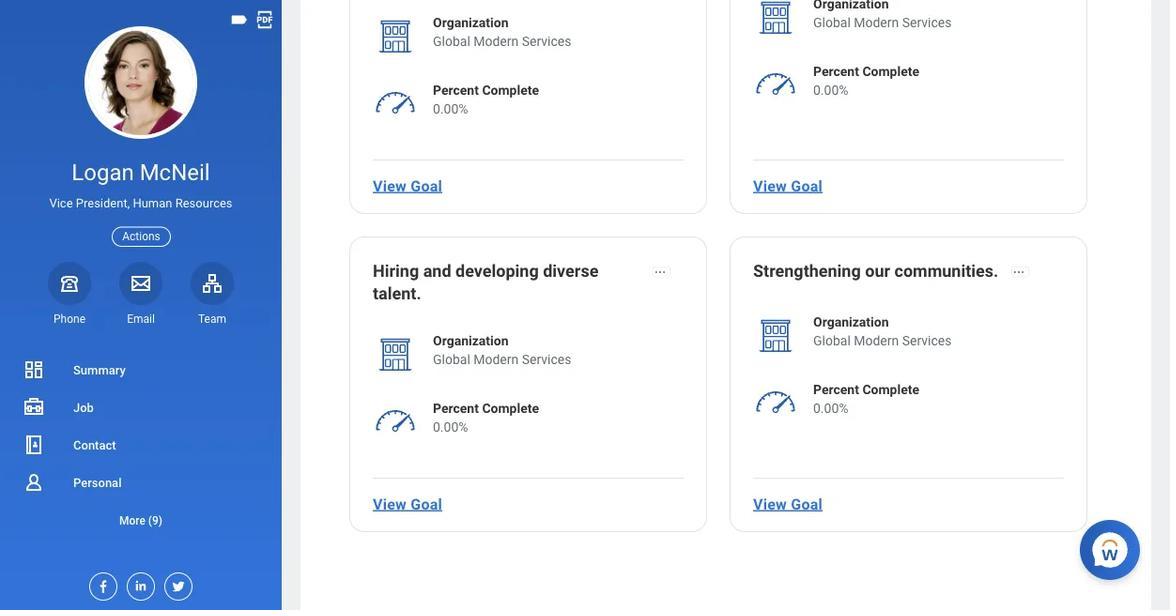 Task type: vqa. For each thing, say whether or not it's contained in the screenshot.
chevron right icon
no



Task type: locate. For each thing, give the bounding box(es) containing it.
organization global modern services
[[433, 15, 572, 49], [814, 314, 952, 349], [433, 333, 572, 367]]

more
[[119, 514, 145, 528]]

team logan mcneil element
[[191, 312, 234, 327]]

logan mcneil
[[72, 159, 210, 186]]

1 vertical spatial organization
[[814, 314, 889, 330]]

view goal button
[[366, 167, 450, 205], [746, 167, 831, 205], [366, 486, 450, 523], [746, 486, 831, 523]]

view
[[373, 177, 407, 195], [754, 177, 787, 195], [373, 496, 407, 514], [754, 496, 787, 514]]

related actions image
[[654, 266, 667, 279], [1013, 266, 1026, 279]]

job image
[[23, 397, 45, 419]]

contact
[[73, 438, 116, 452]]

actions button
[[112, 227, 171, 247]]

navigation pane region
[[0, 0, 282, 611]]

phone image
[[56, 272, 83, 295]]

phone button
[[48, 262, 91, 327]]

list containing summary
[[0, 351, 282, 539]]

2 vertical spatial organization
[[433, 333, 509, 349]]

0.00%
[[814, 82, 849, 98], [433, 101, 468, 117], [814, 401, 849, 416], [433, 420, 468, 435]]

linkedin image
[[128, 574, 148, 594]]

contact image
[[23, 434, 45, 457]]

0.00% element
[[814, 81, 920, 100], [433, 100, 539, 118], [814, 399, 920, 418], [433, 418, 539, 437]]

twitter image
[[165, 574, 186, 595]]

percent
[[814, 63, 860, 79], [433, 82, 479, 98], [814, 382, 860, 397], [433, 401, 479, 416]]

0 vertical spatial organization
[[433, 15, 509, 30]]

hiring and developing diverse talent.
[[373, 262, 599, 304]]

list
[[0, 351, 282, 539]]

related actions image for strengthening our communities.
[[1013, 266, 1026, 279]]

complete
[[863, 63, 920, 79], [482, 82, 539, 98], [863, 382, 920, 397], [482, 401, 539, 416]]

organization global modern services for strengthening our communities.
[[814, 314, 952, 349]]

human
[[133, 197, 172, 211]]

more (9) button
[[0, 502, 282, 539]]

global modern services element
[[814, 13, 952, 32], [433, 32, 572, 51], [814, 332, 952, 350], [433, 350, 572, 369]]

hiring and developing diverse talent. element
[[373, 260, 640, 309]]

organization
[[433, 15, 509, 30], [814, 314, 889, 330], [433, 333, 509, 349]]

email logan mcneil element
[[119, 312, 163, 327]]

2 related actions image from the left
[[1013, 266, 1026, 279]]

team link
[[191, 262, 234, 327]]

related actions image right communities.
[[1013, 266, 1026, 279]]

view team image
[[201, 272, 224, 295]]

personal image
[[23, 472, 45, 494]]

strengthening
[[754, 262, 861, 281]]

phone
[[54, 313, 86, 326]]

organization global modern services for hiring and developing diverse talent.
[[433, 333, 572, 367]]

1 horizontal spatial related actions image
[[1013, 266, 1026, 279]]

services
[[903, 15, 952, 30], [522, 33, 572, 49], [903, 333, 952, 349], [522, 352, 572, 367]]

resources
[[175, 197, 233, 211]]

personal
[[73, 476, 122, 490]]

our
[[866, 262, 891, 281]]

email
[[127, 313, 155, 326]]

modern
[[854, 15, 899, 30], [474, 33, 519, 49], [854, 333, 899, 349], [474, 352, 519, 367]]

goal
[[411, 177, 443, 195], [791, 177, 823, 195], [411, 496, 443, 514], [791, 496, 823, 514]]

global
[[814, 15, 851, 30], [433, 33, 471, 49], [814, 333, 851, 349], [433, 352, 471, 367]]

actions
[[122, 230, 160, 243]]

diverse
[[543, 262, 599, 281]]

view goal
[[373, 177, 443, 195], [754, 177, 823, 195], [373, 496, 443, 514], [754, 496, 823, 514]]

vice president, human resources
[[49, 197, 233, 211]]

1 related actions image from the left
[[654, 266, 667, 279]]

mail image
[[130, 272, 152, 295]]

related actions image right diverse
[[654, 266, 667, 279]]

hiring
[[373, 262, 419, 281]]

0 horizontal spatial related actions image
[[654, 266, 667, 279]]

more (9)
[[119, 514, 163, 528]]

communities.
[[895, 262, 999, 281]]

percent complete 0.00%
[[814, 63, 920, 98], [433, 82, 539, 117], [814, 382, 920, 416], [433, 401, 539, 435]]



Task type: describe. For each thing, give the bounding box(es) containing it.
strengthening our communities.
[[754, 262, 999, 281]]

president,
[[76, 197, 130, 211]]

tag image
[[229, 9, 250, 30]]

facebook image
[[90, 574, 111, 595]]

organization for hiring and developing diverse talent.
[[433, 333, 509, 349]]

personal link
[[0, 464, 282, 502]]

organization for strengthening our communities.
[[814, 314, 889, 330]]

developing
[[456, 262, 539, 281]]

and
[[423, 262, 452, 281]]

more (9) button
[[0, 510, 282, 532]]

summary link
[[0, 351, 282, 389]]

logan
[[72, 159, 134, 186]]

mcneil
[[140, 159, 210, 186]]

strengthening our communities. element
[[754, 260, 999, 287]]

view printable version (pdf) image
[[255, 9, 275, 30]]

job link
[[0, 389, 282, 427]]

summary image
[[23, 359, 45, 381]]

(9)
[[148, 514, 163, 528]]

phone logan mcneil element
[[48, 312, 91, 327]]

vice
[[49, 197, 73, 211]]

contact link
[[0, 427, 282, 464]]

global modern services
[[814, 15, 952, 30]]

email button
[[119, 262, 163, 327]]

job
[[73, 401, 94, 415]]

team
[[198, 313, 226, 326]]

summary
[[73, 363, 126, 377]]

related actions image for hiring and developing diverse talent.
[[654, 266, 667, 279]]

talent.
[[373, 284, 422, 304]]



